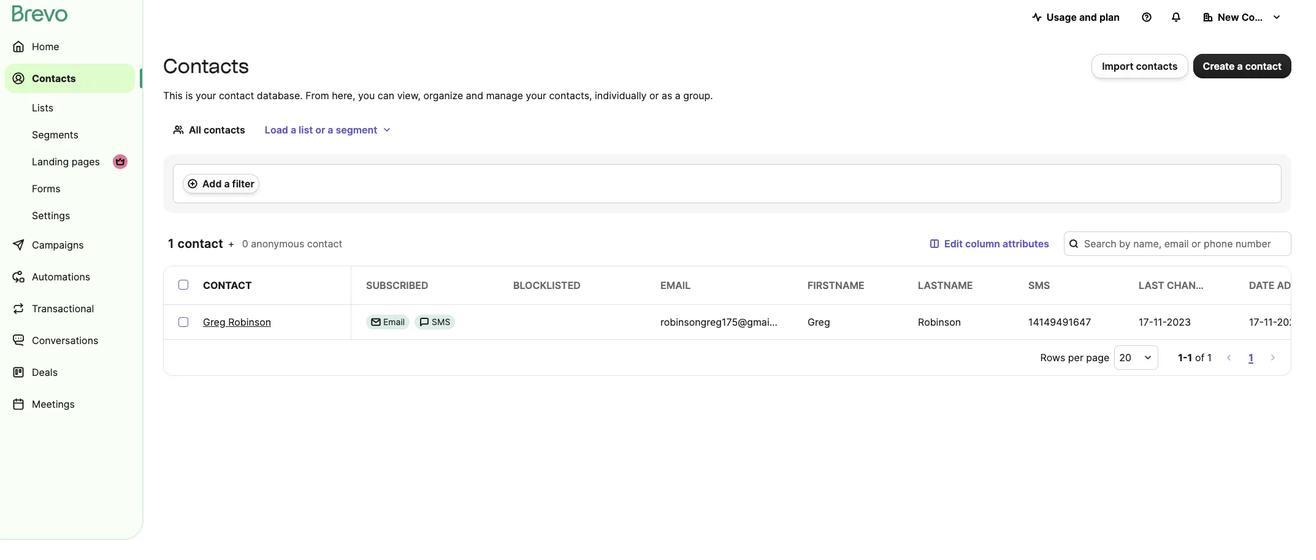 Task type: vqa. For each thing, say whether or not it's contained in the screenshot.
page on the bottom of page
yes



Task type: locate. For each thing, give the bounding box(es) containing it.
meetings
[[32, 399, 75, 411]]

a inside add a filter button
[[224, 178, 230, 190]]

11- down last
[[1153, 316, 1167, 329]]

11-
[[1153, 316, 1167, 329], [1264, 316, 1277, 329]]

left___c25ys image for sms
[[419, 318, 429, 327]]

2 17-11-2023 from the left
[[1249, 316, 1301, 329]]

per
[[1068, 352, 1083, 364]]

filter
[[232, 178, 254, 190]]

landing pages link
[[5, 150, 135, 174]]

this is your contact database. from here, you can view, organize and manage your contacts, individually or as a group.
[[163, 90, 713, 102]]

a for load a list or a segment
[[291, 124, 296, 136]]

a right add
[[224, 178, 230, 190]]

greg for greg
[[808, 316, 830, 329]]

left___c25ys image for email
[[371, 318, 381, 327]]

1 horizontal spatial robinson
[[918, 316, 961, 329]]

email
[[660, 280, 691, 292]]

contacts up is
[[163, 55, 249, 78]]

contacts inside button
[[1136, 60, 1178, 72]]

2 greg from the left
[[808, 316, 830, 329]]

new
[[1218, 11, 1239, 23]]

a right create
[[1237, 60, 1243, 72]]

1 horizontal spatial greg
[[808, 316, 830, 329]]

contacts,
[[549, 90, 592, 102]]

1 vertical spatial contacts
[[204, 124, 245, 136]]

segment
[[336, 124, 377, 136]]

contact
[[1245, 60, 1282, 72], [219, 90, 254, 102], [178, 237, 223, 251], [307, 238, 342, 250]]

17- up 1 button
[[1249, 316, 1264, 329]]

17- up 20 popup button
[[1139, 316, 1153, 329]]

and left plan
[[1079, 11, 1097, 23]]

0 horizontal spatial greg
[[203, 316, 225, 329]]

create a contact
[[1203, 60, 1282, 72]]

0 horizontal spatial and
[[466, 90, 483, 102]]

column
[[965, 238, 1000, 250]]

1 horizontal spatial contacts
[[1136, 60, 1178, 72]]

and left manage
[[466, 90, 483, 102]]

segments link
[[5, 123, 135, 147]]

2023 up 1-
[[1167, 316, 1191, 329]]

add a filter
[[202, 178, 254, 190]]

usage and plan
[[1047, 11, 1120, 23]]

your right manage
[[526, 90, 546, 102]]

11- down "date"
[[1264, 316, 1277, 329]]

left___c25ys image
[[371, 318, 381, 327], [419, 318, 429, 327]]

0 horizontal spatial 2023
[[1167, 316, 1191, 329]]

forms link
[[5, 177, 135, 201]]

1 horizontal spatial your
[[526, 90, 546, 102]]

0 horizontal spatial robinson
[[228, 316, 271, 329]]

0
[[242, 238, 248, 250]]

organize
[[423, 90, 463, 102]]

or left as at the top of the page
[[649, 90, 659, 102]]

meetings link
[[5, 390, 135, 419]]

individually
[[595, 90, 647, 102]]

1 horizontal spatial and
[[1079, 11, 1097, 23]]

0 horizontal spatial or
[[315, 124, 325, 136]]

campaigns link
[[5, 231, 135, 260]]

0 horizontal spatial 17-
[[1139, 316, 1153, 329]]

1 left___c25ys image from the left
[[371, 318, 381, 327]]

17-11-2023 down date added
[[1249, 316, 1301, 329]]

contacts
[[163, 55, 249, 78], [32, 72, 76, 85]]

1 vertical spatial or
[[315, 124, 325, 136]]

1 horizontal spatial or
[[649, 90, 659, 102]]

your right is
[[196, 90, 216, 102]]

attributes
[[1003, 238, 1049, 250]]

last changed
[[1139, 280, 1216, 292]]

as
[[662, 90, 672, 102]]

conversations link
[[5, 326, 135, 356]]

you
[[358, 90, 375, 102]]

1 horizontal spatial 17-
[[1249, 316, 1264, 329]]

0 horizontal spatial 11-
[[1153, 316, 1167, 329]]

17-11-2023 down last changed
[[1139, 316, 1191, 329]]

forms
[[32, 183, 60, 195]]

robinson down "lastname"
[[918, 316, 961, 329]]

sms right email
[[432, 317, 450, 327]]

automations
[[32, 271, 90, 283]]

load
[[265, 124, 288, 136]]

2 left___c25ys image from the left
[[419, 318, 429, 327]]

1 horizontal spatial sms
[[1028, 280, 1050, 292]]

load a list or a segment button
[[255, 118, 402, 142]]

contact right anonymous
[[307, 238, 342, 250]]

a for add a filter
[[224, 178, 230, 190]]

a
[[1237, 60, 1243, 72], [675, 90, 681, 102], [291, 124, 296, 136], [328, 124, 333, 136], [224, 178, 230, 190]]

contacts right the import
[[1136, 60, 1178, 72]]

contact
[[203, 280, 252, 292]]

or
[[649, 90, 659, 102], [315, 124, 325, 136]]

2 your from the left
[[526, 90, 546, 102]]

contact right create
[[1245, 60, 1282, 72]]

plan
[[1099, 11, 1120, 23]]

17-11-2023
[[1139, 316, 1191, 329], [1249, 316, 1301, 329]]

robinson down contact
[[228, 316, 271, 329]]

email
[[383, 317, 405, 327]]

0 vertical spatial sms
[[1028, 280, 1050, 292]]

left___c25ys image right email
[[419, 318, 429, 327]]

1 vertical spatial sms
[[432, 317, 450, 327]]

17-
[[1139, 316, 1153, 329], [1249, 316, 1264, 329]]

2023
[[1167, 316, 1191, 329], [1277, 316, 1301, 329]]

2 11- from the left
[[1264, 316, 1277, 329]]

database.
[[257, 90, 303, 102]]

1 horizontal spatial 2023
[[1277, 316, 1301, 329]]

greg down contact
[[203, 316, 225, 329]]

transactional
[[32, 303, 94, 315]]

company
[[1242, 11, 1287, 23]]

greg
[[203, 316, 225, 329], [808, 316, 830, 329]]

0 vertical spatial and
[[1079, 11, 1097, 23]]

left___c25ys image left email
[[371, 318, 381, 327]]

added
[[1277, 280, 1311, 292]]

sms up 14149491647
[[1028, 280, 1050, 292]]

14149491647
[[1028, 316, 1091, 329]]

sms
[[1028, 280, 1050, 292], [432, 317, 450, 327]]

0 horizontal spatial contacts
[[204, 124, 245, 136]]

1 horizontal spatial 17-11-2023
[[1249, 316, 1301, 329]]

1 17-11-2023 from the left
[[1139, 316, 1191, 329]]

1 11- from the left
[[1153, 316, 1167, 329]]

settings
[[32, 210, 70, 222]]

1 horizontal spatial left___c25ys image
[[419, 318, 429, 327]]

1 greg from the left
[[203, 316, 225, 329]]

from
[[306, 90, 329, 102]]

or right list
[[315, 124, 325, 136]]

add a filter button
[[183, 174, 259, 194]]

1 vertical spatial and
[[466, 90, 483, 102]]

all contacts
[[189, 124, 245, 136]]

0 horizontal spatial left___c25ys image
[[371, 318, 381, 327]]

load a list or a segment
[[265, 124, 377, 136]]

a inside create a contact 'button'
[[1237, 60, 1243, 72]]

1 contact + 0 anonymous contact
[[168, 237, 342, 251]]

page
[[1086, 352, 1109, 364]]

a right list
[[328, 124, 333, 136]]

contact up all contacts
[[219, 90, 254, 102]]

0 horizontal spatial 17-11-2023
[[1139, 316, 1191, 329]]

changed
[[1167, 280, 1216, 292]]

greg down firstname
[[808, 316, 830, 329]]

1 horizontal spatial 11-
[[1264, 316, 1277, 329]]

robinson
[[228, 316, 271, 329], [918, 316, 961, 329]]

contacts right all
[[204, 124, 245, 136]]

firstname
[[808, 280, 864, 292]]

0 horizontal spatial contacts
[[32, 72, 76, 85]]

new company button
[[1193, 5, 1291, 29]]

0 vertical spatial or
[[649, 90, 659, 102]]

is
[[185, 90, 193, 102]]

0 horizontal spatial your
[[196, 90, 216, 102]]

2 robinson from the left
[[918, 316, 961, 329]]

contacts up lists
[[32, 72, 76, 85]]

2023 down added
[[1277, 316, 1301, 329]]

create
[[1203, 60, 1235, 72]]

0 vertical spatial contacts
[[1136, 60, 1178, 72]]

a left list
[[291, 124, 296, 136]]



Task type: describe. For each thing, give the bounding box(es) containing it.
campaigns
[[32, 239, 84, 251]]

this
[[163, 90, 183, 102]]

group.
[[683, 90, 713, 102]]

greg for greg robinson
[[203, 316, 225, 329]]

all
[[189, 124, 201, 136]]

edit column attributes button
[[920, 232, 1059, 256]]

settings link
[[5, 204, 135, 228]]

home link
[[5, 32, 135, 61]]

landing
[[32, 156, 69, 168]]

here,
[[332, 90, 355, 102]]

home
[[32, 40, 59, 53]]

a for create a contact
[[1237, 60, 1243, 72]]

20 button
[[1114, 346, 1158, 370]]

lists
[[32, 102, 53, 114]]

usage and plan button
[[1022, 5, 1130, 29]]

blocklisted
[[513, 280, 581, 292]]

import contacts
[[1102, 60, 1178, 72]]

automations link
[[5, 262, 135, 292]]

contacts for import contacts
[[1136, 60, 1178, 72]]

rows per page
[[1040, 352, 1109, 364]]

manage
[[486, 90, 523, 102]]

1 2023 from the left
[[1167, 316, 1191, 329]]

or inside button
[[315, 124, 325, 136]]

2 2023 from the left
[[1277, 316, 1301, 329]]

edit
[[944, 238, 963, 250]]

last
[[1139, 280, 1164, 292]]

and inside button
[[1079, 11, 1097, 23]]

create a contact button
[[1193, 54, 1291, 78]]

1-1 of 1
[[1178, 352, 1212, 364]]

lastname
[[918, 280, 973, 292]]

anonymous
[[251, 238, 304, 250]]

1 button
[[1246, 350, 1256, 367]]

greg robinson link
[[203, 315, 271, 330]]

contact inside 1 contact + 0 anonymous contact
[[307, 238, 342, 250]]

1 your from the left
[[196, 90, 216, 102]]

date
[[1249, 280, 1275, 292]]

rows
[[1040, 352, 1065, 364]]

0 horizontal spatial sms
[[432, 317, 450, 327]]

1 robinson from the left
[[228, 316, 271, 329]]

1 17- from the left
[[1139, 316, 1153, 329]]

deals
[[32, 367, 58, 379]]

greg robinson
[[203, 316, 271, 329]]

lists link
[[5, 96, 135, 120]]

Search by name, email or phone number search field
[[1064, 232, 1291, 256]]

left___rvooi image
[[115, 157, 125, 167]]

conversations
[[32, 335, 98, 347]]

edit column attributes
[[944, 238, 1049, 250]]

20
[[1119, 352, 1131, 364]]

robinsongreg175@gmail.com
[[660, 316, 794, 329]]

contacts link
[[5, 64, 135, 93]]

import contacts button
[[1092, 54, 1188, 78]]

1-
[[1178, 352, 1188, 364]]

transactional link
[[5, 294, 135, 324]]

pages
[[72, 156, 100, 168]]

can
[[378, 90, 394, 102]]

1 inside 1 button
[[1249, 352, 1253, 364]]

add
[[202, 178, 222, 190]]

of
[[1195, 352, 1204, 364]]

+
[[228, 238, 234, 250]]

view,
[[397, 90, 421, 102]]

a right as at the top of the page
[[675, 90, 681, 102]]

date added
[[1249, 280, 1311, 292]]

contact left + at the left
[[178, 237, 223, 251]]

contacts for all contacts
[[204, 124, 245, 136]]

new company
[[1218, 11, 1287, 23]]

1 horizontal spatial contacts
[[163, 55, 249, 78]]

segments
[[32, 129, 78, 141]]

subscribed
[[366, 280, 428, 292]]

deals link
[[5, 358, 135, 388]]

import
[[1102, 60, 1134, 72]]

2 17- from the left
[[1249, 316, 1264, 329]]

usage
[[1047, 11, 1077, 23]]

contact inside 'button'
[[1245, 60, 1282, 72]]

landing pages
[[32, 156, 100, 168]]



